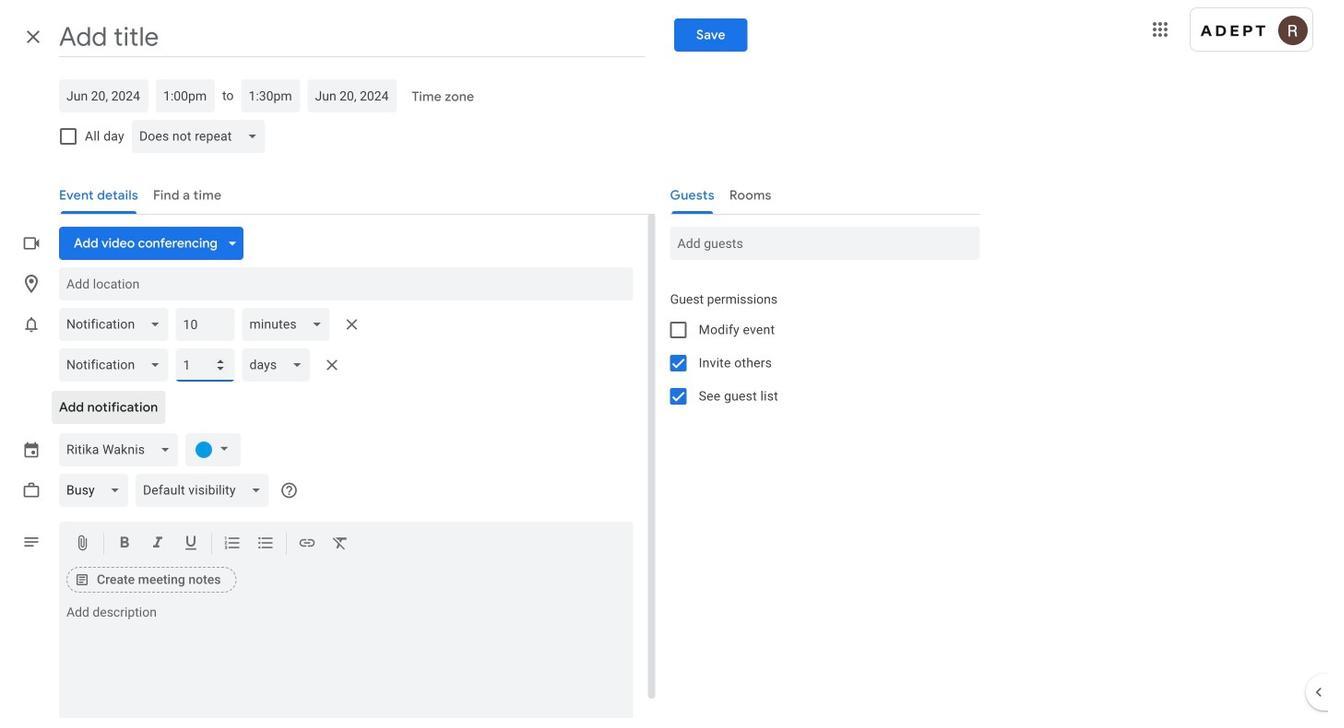 Task type: locate. For each thing, give the bounding box(es) containing it.
Guests text field
[[678, 227, 973, 260]]

notifications element
[[59, 303, 367, 387]]

Add location text field
[[66, 268, 626, 301]]

group
[[656, 286, 980, 413]]

formatting options toolbar
[[59, 522, 633, 567]]

bulleted list image
[[256, 534, 275, 556]]

1 day before element
[[59, 343, 367, 387]]

Description text field
[[59, 605, 633, 719]]

None field
[[132, 114, 265, 159], [59, 303, 168, 347], [242, 303, 330, 347], [59, 343, 168, 387], [242, 343, 310, 387], [59, 428, 178, 472], [59, 469, 128, 513], [135, 469, 269, 513], [132, 114, 265, 159], [59, 303, 168, 347], [242, 303, 330, 347], [59, 343, 168, 387], [242, 343, 310, 387], [59, 428, 178, 472], [59, 469, 128, 513], [135, 469, 269, 513]]



Task type: vqa. For each thing, say whether or not it's contained in the screenshot.
SETTINGS MENU image at top right
no



Task type: describe. For each thing, give the bounding box(es) containing it.
bold image
[[115, 534, 134, 556]]

Days in advance for notification number field
[[183, 349, 227, 382]]

insert link image
[[298, 534, 316, 556]]

Start date text field
[[66, 79, 141, 113]]

End time text field
[[249, 79, 293, 113]]

End date text field
[[315, 79, 390, 113]]

Minutes in advance for notification number field
[[183, 308, 227, 341]]

underline image
[[182, 534, 200, 556]]

remove formatting image
[[331, 534, 350, 556]]

numbered list image
[[223, 534, 242, 556]]

10 minutes before element
[[59, 303, 367, 347]]

Title text field
[[59, 17, 645, 57]]

Start time text field
[[163, 79, 208, 113]]

italic image
[[149, 534, 167, 556]]



